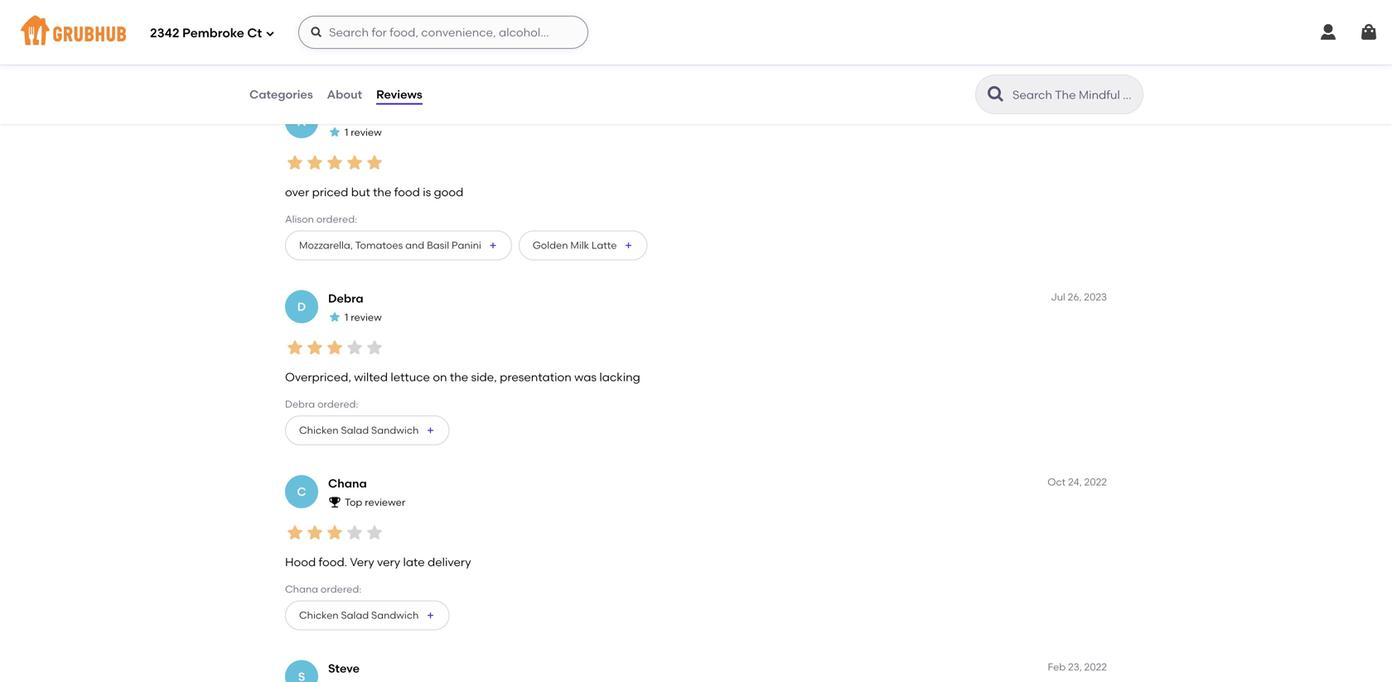 Task type: describe. For each thing, give the bounding box(es) containing it.
time
[[390, 0, 412, 2]]

correct
[[452, 0, 489, 2]]

oct 24, 2022
[[1048, 476, 1107, 488]]

side,
[[471, 370, 497, 384]]

d
[[297, 300, 306, 314]]

chana for chana
[[328, 477, 367, 491]]

mozzarella, tomatoes and basil panini
[[299, 239, 481, 251]]

tomatoes
[[355, 239, 403, 251]]

26,
[[1068, 291, 1082, 303]]

correct order
[[452, 0, 489, 18]]

2023 for overpriced, wilted lettuce on the side, presentation was lacking
[[1084, 291, 1107, 303]]

1 review for wilted
[[345, 312, 382, 324]]

plus icon image for the "golden milk latte" button
[[624, 241, 633, 251]]

debra for debra
[[328, 292, 364, 306]]

mozzarella, tomatoes and basil panini button
[[285, 231, 512, 261]]

categories button
[[249, 65, 314, 124]]

1 for a
[[345, 126, 348, 138]]

pembroke
[[182, 26, 244, 41]]

sandwich for lettuce
[[371, 425, 419, 437]]

debra ordered:
[[285, 399, 358, 411]]

plus icon image for mozzarella, tomatoes and basil panini button
[[488, 241, 498, 251]]

overpriced, wilted lettuce on the side, presentation was lacking
[[285, 370, 640, 384]]

main navigation navigation
[[0, 0, 1392, 65]]

on time delivery
[[373, 0, 412, 18]]

search icon image
[[986, 85, 1006, 104]]

golden milk latte button
[[519, 231, 648, 261]]

23,
[[1068, 662, 1082, 674]]

about
[[327, 87, 362, 101]]

chicken salad sandwich for food.
[[299, 610, 419, 622]]

mozzarella,
[[299, 239, 353, 251]]

overpriced,
[[285, 370, 351, 384]]

2342 pembroke ct
[[150, 26, 262, 41]]

oct 24, 2023
[[1047, 106, 1107, 118]]

chicken for overpriced,
[[299, 425, 339, 437]]

plus icon image for chicken salad sandwich button related to wilted
[[425, 426, 435, 436]]

panini
[[452, 239, 481, 251]]

chicken salad sandwich for wilted
[[299, 425, 419, 437]]

top
[[345, 497, 362, 509]]

very
[[350, 555, 374, 570]]

is
[[423, 185, 431, 199]]

lacking
[[599, 370, 640, 384]]

good
[[434, 185, 463, 199]]

alison ordered:
[[285, 214, 357, 226]]

lettuce
[[391, 370, 430, 384]]

top reviewer
[[345, 497, 405, 509]]

ordered: for wilted
[[317, 399, 358, 411]]

1 review for priced
[[345, 126, 382, 138]]

oct for hood food.  very very late delivery
[[1048, 476, 1066, 488]]

oct for over priced but the food is good
[[1047, 106, 1065, 118]]

late
[[403, 555, 425, 570]]

delivery inside 'on time delivery'
[[373, 6, 411, 18]]

chicken salad sandwich button for wilted
[[285, 416, 449, 446]]

jul
[[1051, 291, 1065, 303]]

Search for food, convenience, alcohol... search field
[[298, 16, 588, 49]]

on
[[373, 0, 388, 2]]

hood
[[285, 555, 316, 570]]

food.
[[319, 555, 347, 570]]

review for priced
[[351, 126, 382, 138]]



Task type: locate. For each thing, give the bounding box(es) containing it.
1 vertical spatial ordered:
[[317, 399, 358, 411]]

plus icon image right latte
[[624, 241, 633, 251]]

star icon image
[[328, 125, 341, 139], [285, 153, 305, 173], [305, 153, 325, 173], [325, 153, 345, 173], [345, 153, 365, 173], [365, 153, 384, 173], [328, 311, 341, 324], [285, 338, 305, 358], [305, 338, 325, 358], [325, 338, 345, 358], [345, 338, 365, 358], [365, 338, 384, 358], [285, 523, 305, 543], [305, 523, 325, 543], [325, 523, 345, 543], [345, 523, 365, 543], [365, 523, 384, 543]]

the right on
[[450, 370, 468, 384]]

sandwich down lettuce
[[371, 425, 419, 437]]

0 vertical spatial oct
[[1047, 106, 1065, 118]]

2022 for chana
[[1084, 476, 1107, 488]]

food
[[394, 185, 420, 199]]

sandwich
[[371, 425, 419, 437], [371, 610, 419, 622]]

review
[[351, 126, 382, 138], [351, 312, 382, 324]]

1 for d
[[345, 312, 348, 324]]

0 horizontal spatial debra
[[285, 399, 315, 411]]

0 vertical spatial sandwich
[[371, 425, 419, 437]]

reviewer
[[365, 497, 405, 509]]

2 vertical spatial ordered:
[[321, 584, 361, 596]]

2 2022 from the top
[[1084, 662, 1107, 674]]

1 horizontal spatial delivery
[[428, 555, 471, 570]]

0 vertical spatial chana
[[328, 477, 367, 491]]

reviews
[[376, 87, 422, 101]]

review up wilted at left
[[351, 312, 382, 324]]

plus icon image
[[488, 241, 498, 251], [624, 241, 633, 251], [425, 426, 435, 436], [425, 611, 435, 621]]

1 horizontal spatial chana
[[328, 477, 367, 491]]

1 horizontal spatial the
[[450, 370, 468, 384]]

delivery right late
[[428, 555, 471, 570]]

1 review
[[345, 126, 382, 138], [345, 312, 382, 324]]

c
[[297, 485, 306, 499]]

0 vertical spatial delivery
[[373, 6, 411, 18]]

categories
[[249, 87, 313, 101]]

0 vertical spatial chicken salad sandwich button
[[285, 416, 449, 446]]

alison
[[285, 214, 314, 226]]

chicken salad sandwich button
[[285, 416, 449, 446], [285, 601, 449, 631]]

0 vertical spatial 1
[[345, 126, 348, 138]]

0 vertical spatial review
[[351, 126, 382, 138]]

0 vertical spatial 1 review
[[345, 126, 382, 138]]

2 24, from the top
[[1068, 476, 1082, 488]]

chana for chana ordered:
[[285, 584, 318, 596]]

1 vertical spatial oct
[[1048, 476, 1066, 488]]

chicken for hood
[[299, 610, 339, 622]]

and
[[405, 239, 424, 251]]

debra
[[328, 292, 364, 306], [285, 399, 315, 411]]

feb
[[1048, 662, 1066, 674]]

1 vertical spatial 2023
[[1084, 291, 1107, 303]]

svg image
[[1318, 22, 1338, 42], [1359, 22, 1379, 42], [310, 26, 323, 39], [265, 29, 275, 39]]

plus icon image right panini
[[488, 241, 498, 251]]

reviews button
[[375, 65, 423, 124]]

plus icon image down on
[[425, 426, 435, 436]]

trophy icon image
[[328, 496, 341, 509]]

salad for food.
[[341, 610, 369, 622]]

golden milk latte
[[533, 239, 617, 251]]

1 vertical spatial review
[[351, 312, 382, 324]]

chicken salad sandwich button down debra ordered: at left
[[285, 416, 449, 446]]

steve
[[328, 662, 360, 676]]

1 1 review from the top
[[345, 126, 382, 138]]

debra for debra ordered:
[[285, 399, 315, 411]]

24, for hood food.  very very late delivery
[[1068, 476, 1082, 488]]

0 vertical spatial 24,
[[1068, 106, 1082, 118]]

0 vertical spatial salad
[[341, 425, 369, 437]]

1 review up wilted at left
[[345, 312, 382, 324]]

2 2023 from the top
[[1084, 291, 1107, 303]]

sandwich down the very
[[371, 610, 419, 622]]

1 review from the top
[[351, 126, 382, 138]]

1 chicken salad sandwich button from the top
[[285, 416, 449, 446]]

2 chicken salad sandwich from the top
[[299, 610, 419, 622]]

0 vertical spatial 2022
[[1084, 476, 1107, 488]]

1 24, from the top
[[1068, 106, 1082, 118]]

chicken salad sandwich
[[299, 425, 419, 437], [299, 610, 419, 622]]

was
[[574, 370, 597, 384]]

on
[[433, 370, 447, 384]]

chicken salad sandwich button for food.
[[285, 601, 449, 631]]

feb 23, 2022
[[1048, 662, 1107, 674]]

1 vertical spatial 24,
[[1068, 476, 1082, 488]]

plus icon image inside mozzarella, tomatoes and basil panini button
[[488, 241, 498, 251]]

hood food.  very very late delivery
[[285, 555, 471, 570]]

1 salad from the top
[[341, 425, 369, 437]]

but
[[351, 185, 370, 199]]

24, for over priced but the food is good
[[1068, 106, 1082, 118]]

plus icon image down hood food.  very very late delivery
[[425, 611, 435, 621]]

0 horizontal spatial the
[[373, 185, 391, 199]]

presentation
[[500, 370, 572, 384]]

2 chicken from the top
[[299, 610, 339, 622]]

order
[[452, 6, 478, 18]]

2 review from the top
[[351, 312, 382, 324]]

basil
[[427, 239, 449, 251]]

0 vertical spatial debra
[[328, 292, 364, 306]]

plus icon image inside the "golden milk latte" button
[[624, 241, 633, 251]]

chicken salad sandwich down "chana ordered:"
[[299, 610, 419, 622]]

1 horizontal spatial debra
[[328, 292, 364, 306]]

chicken salad sandwich down debra ordered: at left
[[299, 425, 419, 437]]

a
[[297, 115, 306, 129]]

ordered: down food.
[[321, 584, 361, 596]]

chicken salad sandwich button down "chana ordered:"
[[285, 601, 449, 631]]

sort by:
[[937, 72, 973, 84]]

delivery
[[373, 6, 411, 18], [428, 555, 471, 570]]

chicken
[[299, 425, 339, 437], [299, 610, 339, 622]]

2 chicken salad sandwich button from the top
[[285, 601, 449, 631]]

ordered: for priced
[[316, 214, 357, 226]]

salad down "chana ordered:"
[[341, 610, 369, 622]]

1 vertical spatial 1 review
[[345, 312, 382, 324]]

1 vertical spatial chicken
[[299, 610, 339, 622]]

2023
[[1084, 106, 1107, 118], [1084, 291, 1107, 303]]

1 review down about button
[[345, 126, 382, 138]]

1 vertical spatial debra
[[285, 399, 315, 411]]

chana ordered:
[[285, 584, 361, 596]]

over priced but the food is good
[[285, 185, 463, 199]]

plus icon image for chicken salad sandwich button corresponding to food.
[[425, 611, 435, 621]]

chana down 'hood'
[[285, 584, 318, 596]]

ordered:
[[316, 214, 357, 226], [317, 399, 358, 411], [321, 584, 361, 596]]

debra right d
[[328, 292, 364, 306]]

2 sandwich from the top
[[371, 610, 419, 622]]

1 2022 from the top
[[1084, 476, 1107, 488]]

sort
[[937, 72, 956, 84]]

1 vertical spatial 1
[[345, 312, 348, 324]]

latte
[[592, 239, 617, 251]]

salad
[[341, 425, 369, 437], [341, 610, 369, 622]]

milk
[[570, 239, 589, 251]]

2023 right 26,
[[1084, 291, 1107, 303]]

2023 down search the mindful cafe search box
[[1084, 106, 1107, 118]]

chana up top
[[328, 477, 367, 491]]

1 sandwich from the top
[[371, 425, 419, 437]]

0 vertical spatial the
[[373, 185, 391, 199]]

the right but
[[373, 185, 391, 199]]

1 right d
[[345, 312, 348, 324]]

oct
[[1047, 106, 1065, 118], [1048, 476, 1066, 488]]

priced
[[312, 185, 348, 199]]

24,
[[1068, 106, 1082, 118], [1068, 476, 1082, 488]]

0 vertical spatial ordered:
[[316, 214, 357, 226]]

salad for wilted
[[341, 425, 369, 437]]

the
[[373, 185, 391, 199], [450, 370, 468, 384]]

chicken down "chana ordered:"
[[299, 610, 339, 622]]

0 horizontal spatial delivery
[[373, 6, 411, 18]]

about button
[[326, 65, 363, 124]]

jul 26, 2023
[[1051, 291, 1107, 303]]

review down about button
[[351, 126, 382, 138]]

very
[[377, 555, 400, 570]]

chicken down debra ordered: at left
[[299, 425, 339, 437]]

chana
[[328, 477, 367, 491], [285, 584, 318, 596]]

sandwich for very
[[371, 610, 419, 622]]

1 vertical spatial salad
[[341, 610, 369, 622]]

1 vertical spatial the
[[450, 370, 468, 384]]

2342
[[150, 26, 179, 41]]

debra down overpriced,
[[285, 399, 315, 411]]

1 2023 from the top
[[1084, 106, 1107, 118]]

salad down debra ordered: at left
[[341, 425, 369, 437]]

1 vertical spatial delivery
[[428, 555, 471, 570]]

1 vertical spatial chicken salad sandwich
[[299, 610, 419, 622]]

wilted
[[354, 370, 388, 384]]

2 1 from the top
[[345, 312, 348, 324]]

2022 for steve
[[1084, 662, 1107, 674]]

1 vertical spatial sandwich
[[371, 610, 419, 622]]

1 chicken from the top
[[299, 425, 339, 437]]

1 vertical spatial chana
[[285, 584, 318, 596]]

1 down about button
[[345, 126, 348, 138]]

2023 for over priced but the food is good
[[1084, 106, 1107, 118]]

0 vertical spatial chicken salad sandwich
[[299, 425, 419, 437]]

ordered: up mozzarella,
[[316, 214, 357, 226]]

1 1 from the top
[[345, 126, 348, 138]]

1 vertical spatial 2022
[[1084, 662, 1107, 674]]

ordered: down overpriced,
[[317, 399, 358, 411]]

1 chicken salad sandwich from the top
[[299, 425, 419, 437]]

Search The Mindful Cafe search field
[[1011, 87, 1138, 103]]

delivery down "time" on the top left of the page
[[373, 6, 411, 18]]

0 vertical spatial 2023
[[1084, 106, 1107, 118]]

2 salad from the top
[[341, 610, 369, 622]]

0 vertical spatial chicken
[[299, 425, 339, 437]]

1
[[345, 126, 348, 138], [345, 312, 348, 324]]

2022
[[1084, 476, 1107, 488], [1084, 662, 1107, 674]]

0 horizontal spatial chana
[[285, 584, 318, 596]]

golden
[[533, 239, 568, 251]]

ordered: for food.
[[321, 584, 361, 596]]

review for wilted
[[351, 312, 382, 324]]

by:
[[959, 72, 973, 84]]

ct
[[247, 26, 262, 41]]

over
[[285, 185, 309, 199]]

1 vertical spatial chicken salad sandwich button
[[285, 601, 449, 631]]

2 1 review from the top
[[345, 312, 382, 324]]



Task type: vqa. For each thing, say whether or not it's contained in the screenshot.
The Truck to the bottom
no



